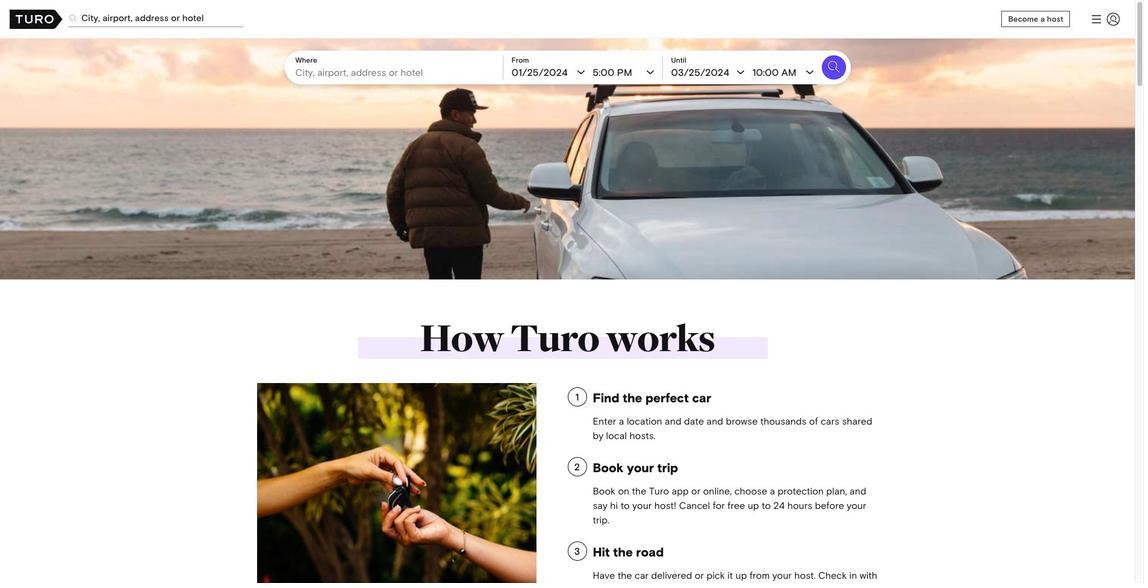 Task type: describe. For each thing, give the bounding box(es) containing it.
0 horizontal spatial city, airport, address or hotel field
[[69, 9, 243, 27]]

menu element
[[1085, 7, 1126, 31]]

turo host handing keys to guest image
[[257, 383, 537, 583]]

1 vertical spatial city, airport, address or hotel field
[[295, 65, 497, 80]]



Task type: locate. For each thing, give the bounding box(es) containing it.
City, airport, address or hotel field
[[69, 9, 243, 27], [295, 65, 497, 80]]

turo image
[[10, 9, 63, 29]]

1 horizontal spatial city, airport, address or hotel field
[[295, 65, 497, 80]]

0 vertical spatial city, airport, address or hotel field
[[69, 9, 243, 27]]

None field
[[69, 0, 995, 36], [295, 65, 497, 80], [69, 0, 995, 36], [295, 65, 497, 80]]



